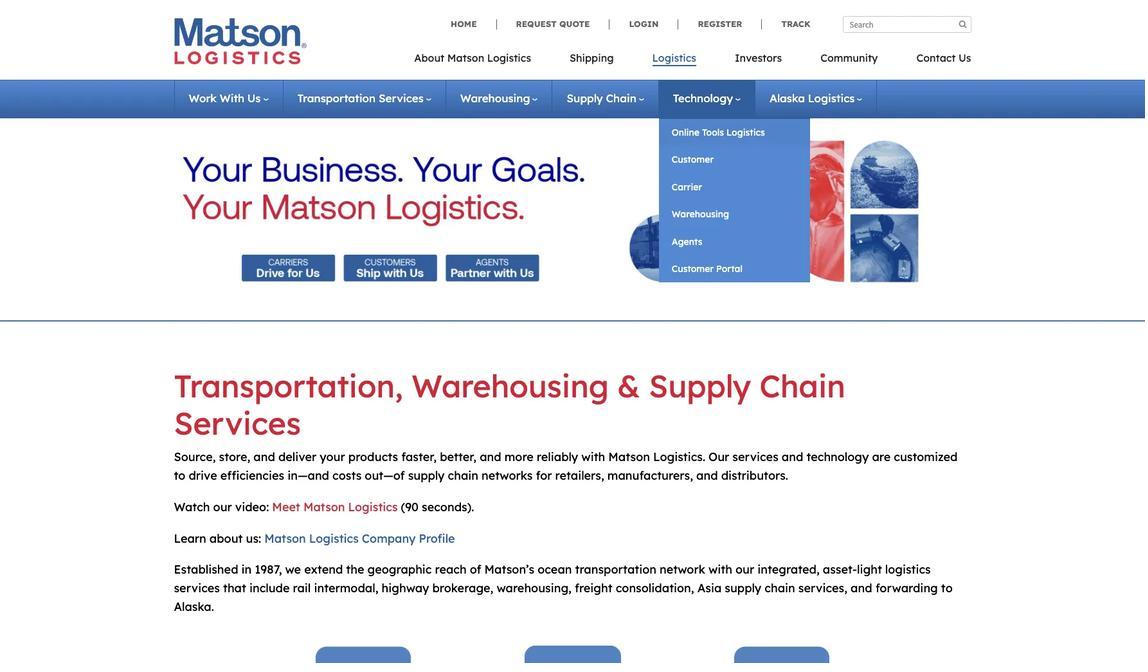 Task type: describe. For each thing, give the bounding box(es) containing it.
brokerage,
[[433, 581, 494, 596]]

1 horizontal spatial warehousing link
[[659, 201, 810, 228]]

us inside "link"
[[959, 51, 972, 64]]

customer portal link
[[659, 255, 810, 283]]

logistics
[[886, 562, 931, 577]]

matson up learn about us: matson logistics company profile
[[304, 500, 345, 514]]

technology
[[807, 450, 869, 465]]

transportation
[[575, 562, 657, 577]]

and up networks
[[480, 450, 502, 465]]

matson logistics less than truckload icon image
[[525, 646, 621, 663]]

that
[[223, 581, 246, 596]]

1987, we
[[255, 562, 301, 577]]

0 vertical spatial warehousing
[[460, 91, 530, 105]]

our
[[709, 450, 730, 465]]

0 horizontal spatial our
[[213, 500, 232, 514]]

consolidation,
[[616, 581, 694, 596]]

customer portal
[[672, 263, 743, 275]]

company
[[362, 531, 416, 546]]

Search search field
[[843, 16, 972, 33]]

and down our
[[697, 468, 718, 483]]

logistics up customer link
[[727, 127, 765, 138]]

in—and
[[288, 468, 329, 483]]

light
[[857, 562, 882, 577]]

shipping link
[[551, 48, 633, 74]]

transportation services
[[298, 91, 424, 105]]

about
[[414, 51, 445, 64]]

reliably
[[537, 450, 578, 465]]

top menu navigation
[[414, 48, 972, 74]]

established
[[174, 562, 238, 577]]

to inside source, store, and deliver your products faster, better, and more reliably with matson logistics. our services and technology are customized to drive efficiencies in—and costs out—of supply chain networks for retailers, manufacturers, and distributors.
[[174, 468, 186, 483]]

drive
[[189, 468, 217, 483]]

register link
[[678, 19, 762, 29]]

warehousing,
[[497, 581, 572, 596]]

chain inside established in 1987, we extend the geographic reach of matson's ocean transportation network with our integrated, asset-light logistics services that include rail intermodal, highway brokerage, warehousing, freight consolidation, asia supply chain services, and forwarding to alaska.
[[765, 581, 796, 596]]

rail
[[293, 581, 311, 596]]

transportation
[[298, 91, 376, 105]]

chain inside the transportation, warehousing & supply chain services
[[760, 367, 846, 405]]

ocean
[[538, 562, 572, 577]]

customer for customer portal
[[672, 263, 714, 275]]

video:
[[235, 500, 269, 514]]

matson logistics company profile link
[[264, 531, 455, 546]]

services inside the transportation, warehousing & supply chain services
[[174, 404, 301, 442]]

out—of
[[365, 468, 405, 483]]

include
[[250, 581, 290, 596]]

work with us
[[189, 91, 261, 105]]

logistics inside "link"
[[653, 51, 697, 64]]

0 vertical spatial services
[[379, 91, 424, 105]]

supply chain
[[567, 91, 637, 105]]

track link
[[762, 19, 811, 29]]

1 vertical spatial warehousing
[[672, 209, 730, 220]]

for
[[536, 468, 552, 483]]

online tools logistics link
[[659, 119, 810, 146]]

and up efficiencies
[[254, 450, 275, 465]]

meet
[[272, 500, 300, 514]]

seconds).
[[422, 500, 474, 514]]

logistics up extend the
[[309, 531, 359, 546]]

online
[[672, 127, 700, 138]]

login link
[[609, 19, 678, 29]]

customer for customer
[[672, 154, 714, 166]]

request quote link
[[496, 19, 609, 29]]

network
[[660, 562, 706, 577]]

retailers,
[[555, 468, 605, 483]]

integrated,
[[758, 562, 820, 577]]

distributors.
[[721, 468, 789, 483]]

your
[[320, 450, 345, 465]]

logistics down community link
[[808, 91, 855, 105]]

geographic
[[368, 562, 432, 577]]

tools
[[702, 127, 724, 138]]

warehousing inside the transportation, warehousing & supply chain services
[[412, 367, 609, 405]]

home link
[[451, 19, 496, 29]]

with
[[220, 91, 244, 105]]

are
[[873, 450, 891, 465]]

highway
[[382, 581, 429, 596]]

0 horizontal spatial supply
[[567, 91, 603, 105]]

work with us link
[[189, 91, 269, 105]]

alaska logistics
[[770, 91, 855, 105]]

contact us
[[917, 51, 972, 64]]

0 vertical spatial warehousing link
[[460, 91, 538, 105]]

networks
[[482, 468, 533, 483]]

about
[[210, 531, 243, 546]]

to inside established in 1987, we extend the geographic reach of matson's ocean transportation network with our integrated, asset-light logistics services that include rail intermodal, highway brokerage, warehousing, freight consolidation, asia supply chain services, and forwarding to alaska.
[[942, 581, 953, 596]]

reach
[[435, 562, 467, 577]]

store,
[[219, 450, 250, 465]]

asia
[[698, 581, 722, 596]]

transportation, warehousing & supply chain services
[[174, 367, 846, 442]]

watch our video: meet matson logistics (90 seconds).
[[174, 500, 474, 514]]

about matson logistics
[[414, 51, 531, 64]]

contact us link
[[898, 48, 972, 74]]

customized
[[894, 450, 958, 465]]

logistics.
[[653, 450, 706, 465]]

home
[[451, 19, 477, 29]]

carrier link
[[659, 174, 810, 201]]

(90
[[401, 500, 419, 514]]



Task type: vqa. For each thing, say whether or not it's contained in the screenshot.
'costs'
yes



Task type: locate. For each thing, give the bounding box(es) containing it.
track
[[782, 19, 811, 29]]

0 vertical spatial to
[[174, 468, 186, 483]]

logistics down login
[[653, 51, 697, 64]]

1 vertical spatial chain
[[765, 581, 796, 596]]

warehousing
[[460, 91, 530, 105], [672, 209, 730, 220], [412, 367, 609, 405]]

customer link
[[659, 146, 810, 174]]

our left integrated,
[[736, 562, 755, 577]]

products
[[348, 450, 398, 465]]

1 horizontal spatial our
[[736, 562, 755, 577]]

0 vertical spatial chain
[[606, 91, 637, 105]]

0 vertical spatial customer
[[672, 154, 714, 166]]

chain inside source, store, and deliver your products faster, better, and more reliably with matson logistics. our services and technology are customized to drive efficiencies in—and costs out—of supply chain networks for retailers, manufacturers, and distributors.
[[448, 468, 479, 483]]

source, store, and deliver your products faster, better, and more reliably with matson logistics. our services and technology are customized to drive efficiencies in—and costs out—of supply chain networks for retailers, manufacturers, and distributors.
[[174, 450, 958, 483]]

supply chain link
[[567, 91, 644, 105]]

2 vertical spatial warehousing
[[412, 367, 609, 405]]

technology link
[[673, 91, 741, 105]]

investors
[[735, 51, 782, 64]]

logistics
[[487, 51, 531, 64], [653, 51, 697, 64], [808, 91, 855, 105], [727, 127, 765, 138], [348, 500, 398, 514], [309, 531, 359, 546]]

investors link
[[716, 48, 802, 74]]

and up distributors.
[[782, 450, 804, 465]]

to right forwarding
[[942, 581, 953, 596]]

services up store,
[[174, 404, 301, 442]]

with inside source, store, and deliver your products faster, better, and more reliably with matson logistics. our services and technology are customized to drive efficiencies in—and costs out—of supply chain networks for retailers, manufacturers, and distributors.
[[582, 450, 605, 465]]

0 horizontal spatial chain
[[606, 91, 637, 105]]

warehousing link up customer portal link
[[659, 201, 810, 228]]

meet matson logistics link
[[272, 500, 398, 514]]

1 vertical spatial customer
[[672, 263, 714, 275]]

manufacturers,
[[608, 468, 693, 483]]

with up the asia
[[709, 562, 733, 577]]

supply down faster,
[[408, 468, 445, 483]]

1 vertical spatial supply
[[649, 367, 751, 405]]

search image
[[959, 20, 967, 28]]

1 horizontal spatial supply
[[725, 581, 762, 596]]

quote
[[560, 19, 590, 29]]

learn about us: matson logistics company profile
[[174, 531, 455, 546]]

0 vertical spatial services
[[733, 450, 779, 465]]

1 horizontal spatial services
[[379, 91, 424, 105]]

customer up carrier
[[672, 154, 714, 166]]

1 vertical spatial warehousing link
[[659, 201, 810, 228]]

services inside source, store, and deliver your products faster, better, and more reliably with matson logistics. our services and technology are customized to drive efficiencies in—and costs out—of supply chain networks for retailers, manufacturers, and distributors.
[[733, 450, 779, 465]]

with up retailers, on the bottom of the page
[[582, 450, 605, 465]]

agents link
[[659, 228, 810, 255]]

established in 1987, we extend the geographic reach of matson's ocean transportation network with our integrated, asset-light logistics services that include rail intermodal, highway brokerage, warehousing, freight consolidation, asia supply chain services, and forwarding to alaska.
[[174, 562, 953, 614]]

matson inside source, store, and deliver your products faster, better, and more reliably with matson logistics. our services and technology are customized to drive efficiencies in—and costs out—of supply chain networks for retailers, manufacturers, and distributors.
[[609, 450, 650, 465]]

with for reliably
[[582, 450, 605, 465]]

0 horizontal spatial with
[[582, 450, 605, 465]]

1 horizontal spatial supply
[[649, 367, 751, 405]]

supply inside source, store, and deliver your products faster, better, and more reliably with matson logistics. our services and technology are customized to drive efficiencies in—and costs out—of supply chain networks for retailers, manufacturers, and distributors.
[[408, 468, 445, 483]]

chain down integrated,
[[765, 581, 796, 596]]

us right contact on the right top of the page
[[959, 51, 972, 64]]

supply
[[567, 91, 603, 105], [649, 367, 751, 405]]

alaska logistics link
[[770, 91, 863, 105]]

1 horizontal spatial us
[[959, 51, 972, 64]]

highway brokerage, intermodal rail, warehousing, forwarding image
[[183, 126, 963, 297]]

1 vertical spatial services
[[174, 404, 301, 442]]

services up the alaska.
[[174, 581, 220, 596]]

forwarding
[[876, 581, 938, 596]]

0 horizontal spatial chain
[[448, 468, 479, 483]]

alaska
[[770, 91, 805, 105]]

to
[[174, 468, 186, 483], [942, 581, 953, 596]]

extend the
[[304, 562, 364, 577]]

1 vertical spatial us
[[248, 91, 261, 105]]

carrier
[[672, 181, 702, 193]]

matson down meet
[[264, 531, 306, 546]]

matson
[[447, 51, 484, 64], [609, 450, 650, 465], [304, 500, 345, 514], [264, 531, 306, 546]]

in
[[242, 562, 252, 577]]

1 vertical spatial chain
[[760, 367, 846, 405]]

customer down the agents
[[672, 263, 714, 275]]

matson up manufacturers,
[[609, 450, 650, 465]]

asset-
[[823, 562, 857, 577]]

request
[[516, 19, 557, 29]]

2 customer from the top
[[672, 263, 714, 275]]

source,
[[174, 450, 216, 465]]

our
[[213, 500, 232, 514], [736, 562, 755, 577]]

services, and
[[799, 581, 873, 596]]

with
[[582, 450, 605, 465], [709, 562, 733, 577]]

with for network
[[709, 562, 733, 577]]

community link
[[802, 48, 898, 74]]

about matson logistics link
[[414, 48, 551, 74]]

agents
[[672, 236, 703, 247]]

online tools logistics
[[672, 127, 765, 138]]

deliver
[[278, 450, 317, 465]]

warehousing link down "about matson logistics" link
[[460, 91, 538, 105]]

efficiencies
[[220, 468, 284, 483]]

of
[[470, 562, 481, 577]]

services up distributors.
[[733, 450, 779, 465]]

watch
[[174, 500, 210, 514]]

costs
[[333, 468, 362, 483]]

supply
[[408, 468, 445, 483], [725, 581, 762, 596]]

1 vertical spatial supply
[[725, 581, 762, 596]]

better,
[[440, 450, 477, 465]]

0 vertical spatial supply
[[408, 468, 445, 483]]

1 horizontal spatial with
[[709, 562, 733, 577]]

&
[[618, 367, 641, 405]]

logistics down request
[[487, 51, 531, 64]]

services
[[379, 91, 424, 105], [174, 404, 301, 442]]

work
[[189, 91, 217, 105]]

supply right the asia
[[725, 581, 762, 596]]

transportation,
[[174, 367, 403, 405]]

1 horizontal spatial to
[[942, 581, 953, 596]]

logistics down "out—of"
[[348, 500, 398, 514]]

1 vertical spatial with
[[709, 562, 733, 577]]

more
[[505, 450, 534, 465]]

1 vertical spatial to
[[942, 581, 953, 596]]

portal
[[717, 263, 743, 275]]

our inside established in 1987, we extend the geographic reach of matson's ocean transportation network with our integrated, asset-light logistics services that include rail intermodal, highway brokerage, warehousing, freight consolidation, asia supply chain services, and forwarding to alaska.
[[736, 562, 755, 577]]

matson inside top menu navigation
[[447, 51, 484, 64]]

0 vertical spatial with
[[582, 450, 605, 465]]

alaska.
[[174, 599, 214, 614]]

technology
[[673, 91, 733, 105]]

intermodal,
[[314, 581, 379, 596]]

matson logistics image
[[174, 18, 306, 64]]

1 horizontal spatial services
[[733, 450, 779, 465]]

faster,
[[402, 450, 437, 465]]

1 horizontal spatial chain
[[760, 367, 846, 405]]

0 vertical spatial our
[[213, 500, 232, 514]]

1 customer from the top
[[672, 154, 714, 166]]

shipping
[[570, 51, 614, 64]]

None search field
[[843, 16, 972, 33]]

services inside established in 1987, we extend the geographic reach of matson's ocean transportation network with our integrated, asset-light logistics services that include rail intermodal, highway brokerage, warehousing, freight consolidation, asia supply chain services, and forwarding to alaska.
[[174, 581, 220, 596]]

0 horizontal spatial services
[[174, 581, 220, 596]]

to left drive
[[174, 468, 186, 483]]

0 horizontal spatial us
[[248, 91, 261, 105]]

request quote
[[516, 19, 590, 29]]

0 vertical spatial supply
[[567, 91, 603, 105]]

0 vertical spatial chain
[[448, 468, 479, 483]]

chain down better,
[[448, 468, 479, 483]]

supply inside established in 1987, we extend the geographic reach of matson's ocean transportation network with our integrated, asset-light logistics services that include rail intermodal, highway brokerage, warehousing, freight consolidation, asia supply chain services, and forwarding to alaska.
[[725, 581, 762, 596]]

0 horizontal spatial warehousing link
[[460, 91, 538, 105]]

0 vertical spatial us
[[959, 51, 972, 64]]

contact
[[917, 51, 956, 64]]

0 horizontal spatial to
[[174, 468, 186, 483]]

0 horizontal spatial supply
[[408, 468, 445, 483]]

learn
[[174, 531, 206, 546]]

community
[[821, 51, 878, 64]]

0 horizontal spatial services
[[174, 404, 301, 442]]

with inside established in 1987, we extend the geographic reach of matson's ocean transportation network with our integrated, asset-light logistics services that include rail intermodal, highway brokerage, warehousing, freight consolidation, asia supply chain services, and forwarding to alaska.
[[709, 562, 733, 577]]

us:
[[246, 531, 261, 546]]

supply inside the transportation, warehousing & supply chain services
[[649, 367, 751, 405]]

profile
[[419, 531, 455, 546]]

our left video:
[[213, 500, 232, 514]]

login
[[629, 19, 659, 29]]

1 horizontal spatial chain
[[765, 581, 796, 596]]

matson down home on the top of page
[[447, 51, 484, 64]]

1 vertical spatial services
[[174, 581, 220, 596]]

register
[[698, 19, 743, 29]]

us right with
[[248, 91, 261, 105]]

transportation services link
[[298, 91, 432, 105]]

services down about
[[379, 91, 424, 105]]

1 vertical spatial our
[[736, 562, 755, 577]]



